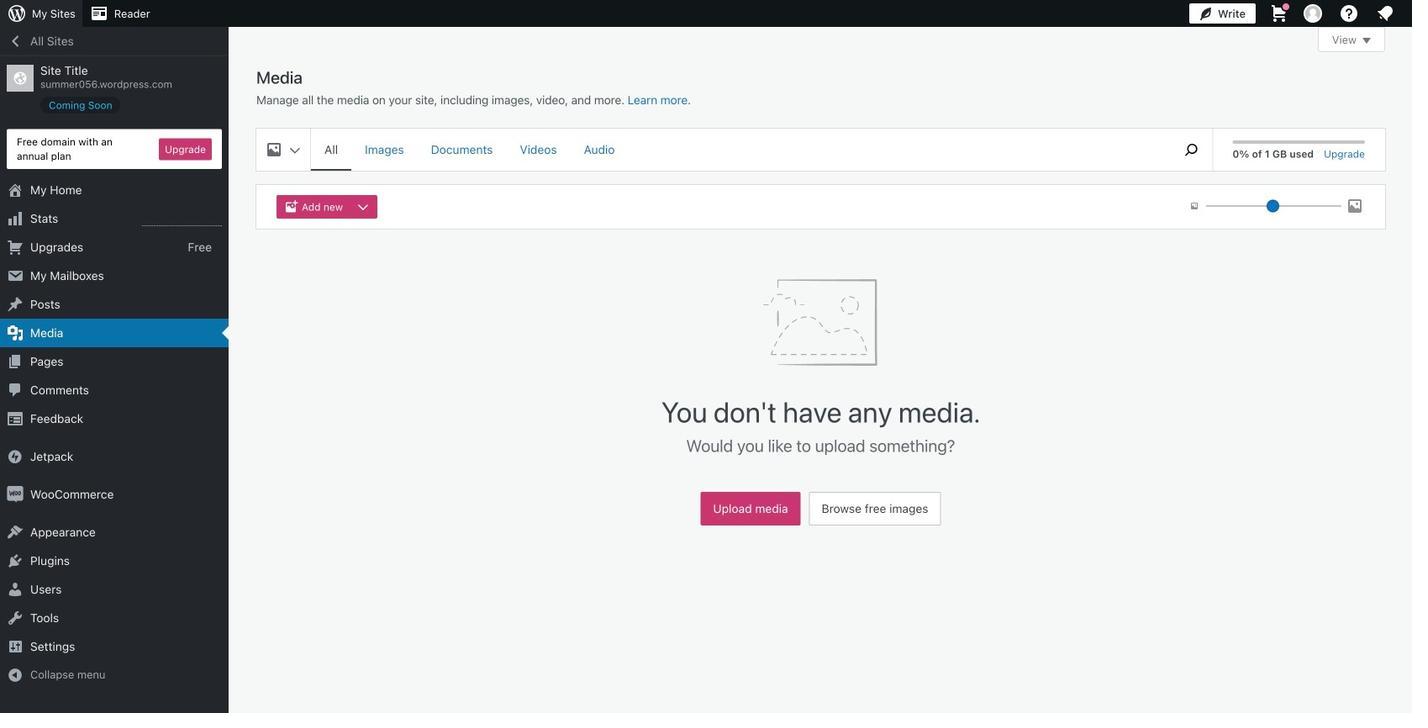 Task type: describe. For each thing, give the bounding box(es) containing it.
3 list item from the top
[[1405, 243, 1413, 306]]

highest hourly views 0 image
[[142, 215, 222, 226]]

open search image
[[1171, 140, 1213, 160]]

my shopping cart image
[[1270, 3, 1290, 24]]

1 img image from the top
[[7, 448, 24, 465]]



Task type: vqa. For each thing, say whether or not it's contained in the screenshot.
the bottom img
yes



Task type: locate. For each thing, give the bounding box(es) containing it.
None range field
[[1207, 198, 1342, 214]]

list item
[[1405, 86, 1413, 165], [1405, 165, 1413, 243], [1405, 243, 1413, 306]]

closed image
[[1363, 38, 1371, 44]]

my profile image
[[1304, 4, 1323, 23]]

0 vertical spatial img image
[[7, 448, 24, 465]]

help image
[[1340, 3, 1360, 24]]

menu
[[311, 129, 1162, 171]]

1 vertical spatial img image
[[7, 486, 24, 503]]

manage your notifications image
[[1376, 3, 1396, 24]]

main content
[[256, 27, 1386, 534]]

None search field
[[1171, 129, 1213, 171]]

2 list item from the top
[[1405, 165, 1413, 243]]

1 list item from the top
[[1405, 86, 1413, 165]]

group
[[277, 195, 384, 219]]

2 img image from the top
[[7, 486, 24, 503]]

img image
[[7, 448, 24, 465], [7, 486, 24, 503]]



